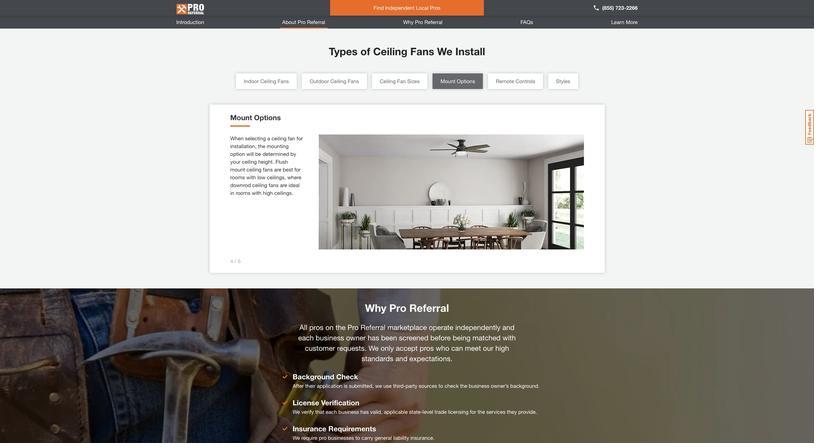 Task type: describe. For each thing, give the bounding box(es) containing it.
1 vertical spatial why pro referral
[[365, 302, 450, 315]]

ideal
[[289, 182, 300, 188]]

0 vertical spatial with
[[247, 174, 256, 181]]

verification
[[321, 399, 360, 408]]

1 vertical spatial for
[[295, 167, 301, 173]]

styles button
[[549, 74, 579, 89]]

remote controls button
[[489, 74, 544, 89]]

selecting
[[245, 135, 266, 142]]

learn
[[612, 19, 625, 25]]

mount inside button
[[441, 78, 456, 84]]

outdoor
[[310, 78, 329, 84]]

matched
[[473, 334, 501, 343]]

1 horizontal spatial pros
[[420, 345, 434, 353]]

we inside license verification we verify that each business has valid, applicable state-level trade licensing for the services they provide.
[[293, 409, 300, 415]]

requirements
[[329, 425, 376, 434]]

ceiling inside button
[[261, 78, 277, 84]]

controls
[[516, 78, 536, 84]]

0 vertical spatial why pro referral
[[404, 19, 443, 25]]

723-
[[616, 5, 627, 11]]

0 vertical spatial rooms
[[230, 174, 245, 181]]

general
[[375, 435, 392, 441]]

the inside background check after their application is submitted, we use third-party sources to check the business owner's background.
[[461, 383, 468, 389]]

(855) 723-2266 link
[[594, 4, 638, 12]]

styles
[[557, 78, 571, 84]]

has inside license verification we verify that each business has valid, applicable state-level trade licensing for the services they provide.
[[361, 409, 369, 415]]

meet
[[465, 345, 482, 353]]

mounting
[[267, 143, 289, 149]]

they
[[507, 409, 517, 415]]

flush
[[276, 159, 288, 165]]

pros
[[430, 5, 441, 11]]

0 vertical spatial fans
[[263, 167, 273, 173]]

types
[[329, 45, 358, 58]]

expectations.
[[410, 355, 453, 363]]

referral up operate
[[410, 302, 450, 315]]

owner's
[[491, 383, 509, 389]]

applicable
[[384, 409, 408, 415]]

ceilings,
[[267, 174, 286, 181]]

determined
[[263, 151, 289, 157]]

1 horizontal spatial why
[[404, 19, 414, 25]]

before
[[431, 334, 451, 343]]

each inside all pros on the pro referral marketplace operate independently and each business owner has been screened before being matched with customer requests. we only accept pros who can meet our high standards and expectations.
[[299, 334, 314, 343]]

fan
[[288, 135, 295, 142]]

of
[[361, 45, 371, 58]]

mount options button
[[433, 74, 483, 89]]

indoor
[[244, 78, 259, 84]]

pro down local
[[415, 19, 423, 25]]

install
[[456, 45, 486, 58]]

background.
[[511, 383, 540, 389]]

by
[[291, 151, 296, 157]]

has inside all pros on the pro referral marketplace operate independently and each business owner has been screened before being matched with customer requests. we only accept pros who can meet our high standards and expectations.
[[368, 334, 380, 343]]

state-
[[410, 409, 423, 415]]

0 horizontal spatial mount
[[230, 114, 252, 122]]

the inside when selecting a ceiling fan for installation, the mounting option will be determined by your ceiling height. flush mount ceiling fans are best for rooms with low ceilings, where downrod ceiling fans are ideal in rooms with high ceilings.
[[258, 143, 266, 149]]

each inside license verification we verify that each business has valid, applicable state-level trade licensing for the services they provide.
[[326, 409, 337, 415]]

insurance
[[293, 425, 327, 434]]

can
[[452, 345, 463, 353]]

feedback link image
[[806, 110, 815, 145]]

find
[[374, 5, 384, 11]]

verify
[[302, 409, 314, 415]]

pro inside all pros on the pro referral marketplace operate independently and each business owner has been screened before being matched with customer requests. we only accept pros who can meet our high standards and expectations.
[[348, 324, 359, 332]]

faqs
[[521, 19, 534, 25]]

standards
[[362, 355, 394, 363]]

to inside insurance requirements we require pro businesses to carry general liability insurance.
[[356, 435, 360, 441]]

independent
[[386, 5, 415, 11]]

referral right about
[[307, 19, 326, 25]]

we left the "install"
[[438, 45, 453, 58]]

accept
[[396, 345, 418, 353]]

1 vertical spatial are
[[280, 182, 287, 188]]

find independent local pros
[[374, 5, 441, 11]]

marketplace
[[388, 324, 427, 332]]

1 vertical spatial with
[[252, 190, 262, 196]]

ceiling inside button
[[331, 78, 347, 84]]

operate
[[429, 324, 454, 332]]

services
[[487, 409, 506, 415]]

sources
[[419, 383, 438, 389]]

0 horizontal spatial pros
[[310, 324, 324, 332]]

(855) 723-2266
[[603, 5, 638, 11]]

0 horizontal spatial why
[[365, 302, 387, 315]]

fan
[[398, 78, 406, 84]]

all
[[300, 324, 308, 332]]

introduction
[[176, 19, 204, 25]]

owner
[[346, 334, 366, 343]]

best
[[283, 167, 293, 173]]

downrod
[[230, 182, 251, 188]]

indoor ceiling fans
[[244, 78, 289, 84]]

0 horizontal spatial mount options
[[230, 114, 281, 122]]

on
[[326, 324, 334, 332]]

is
[[344, 383, 348, 389]]

referral inside all pros on the pro referral marketplace operate independently and each business owner has been screened before being matched with customer requests. we only accept pros who can meet our high standards and expectations.
[[361, 324, 386, 332]]

the inside license verification we verify that each business has valid, applicable state-level trade licensing for the services they provide.
[[478, 409, 486, 415]]

(855)
[[603, 5, 615, 11]]

to inside background check after their application is submitted, we use third-party sources to check the business owner's background.
[[439, 383, 444, 389]]

ceilings.
[[275, 190, 294, 196]]

mount options inside button
[[441, 78, 476, 84]]

high inside when selecting a ceiling fan for installation, the mounting option will be determined by your ceiling height. flush mount ceiling fans are best for rooms with low ceilings, where downrod ceiling fans are ideal in rooms with high ceilings.
[[263, 190, 273, 196]]

being
[[453, 334, 471, 343]]

indoor ceiling fans button
[[236, 74, 297, 89]]

trade
[[435, 409, 447, 415]]

a
[[268, 135, 270, 142]]

carry
[[362, 435, 374, 441]]

referral down pros
[[425, 19, 443, 25]]



Task type: vqa. For each thing, say whether or not it's contained in the screenshot.
bottom card faqs "LINK"
no



Task type: locate. For each thing, give the bounding box(es) containing it.
2 vertical spatial with
[[503, 334, 516, 343]]

2 horizontal spatial fans
[[411, 45, 435, 58]]

0 horizontal spatial high
[[263, 190, 273, 196]]

for right fan
[[297, 135, 303, 142]]

independently
[[456, 324, 501, 332]]

0 vertical spatial are
[[274, 167, 282, 173]]

1 vertical spatial has
[[361, 409, 369, 415]]

1 horizontal spatial options
[[457, 78, 476, 84]]

and right independently
[[503, 324, 515, 332]]

ceiling left fan
[[380, 78, 396, 84]]

customer
[[305, 345, 335, 353]]

be
[[256, 151, 261, 157]]

1 vertical spatial business
[[469, 383, 490, 389]]

with down low
[[252, 190, 262, 196]]

background check after their application is submitted, we use third-party sources to check the business owner's background.
[[293, 373, 540, 389]]

1 vertical spatial and
[[396, 355, 408, 363]]

fans down types
[[348, 78, 359, 84]]

when selecting a ceiling fan for installation, the mounting option will be determined by your ceiling height. flush mount ceiling fans are best for rooms with low ceilings, where downrod ceiling fans are ideal in rooms with high ceilings.
[[230, 135, 303, 196]]

pro up marketplace
[[390, 302, 407, 315]]

when
[[230, 135, 244, 142]]

0 vertical spatial and
[[503, 324, 515, 332]]

height.
[[259, 159, 274, 165]]

rooms down downrod
[[236, 190, 251, 196]]

why pro referral down local
[[404, 19, 443, 25]]

all pros on the pro referral marketplace operate independently and each business owner has been screened before being matched with customer requests. we only accept pros who can meet our high standards and expectations.
[[299, 324, 516, 363]]

business left owner's
[[469, 383, 490, 389]]

fans inside button
[[348, 78, 359, 84]]

high left ceilings.
[[263, 190, 273, 196]]

1 vertical spatial each
[[326, 409, 337, 415]]

1 vertical spatial fans
[[269, 182, 279, 188]]

valid,
[[371, 409, 383, 415]]

0 vertical spatial each
[[299, 334, 314, 343]]

ceiling up "mounting" on the top left of the page
[[272, 135, 287, 142]]

0 vertical spatial high
[[263, 190, 273, 196]]

1 vertical spatial to
[[356, 435, 360, 441]]

0 vertical spatial to
[[439, 383, 444, 389]]

about pro referral
[[283, 19, 326, 25]]

large modern dining room with a flush mount ceiling fan above the dining room table image
[[319, 135, 584, 250]]

pro up owner
[[348, 324, 359, 332]]

pro
[[319, 435, 327, 441]]

with right matched
[[503, 334, 516, 343]]

fans inside button
[[278, 78, 289, 84]]

1 vertical spatial rooms
[[236, 190, 251, 196]]

are up ceilings.
[[280, 182, 287, 188]]

1 vertical spatial why
[[365, 302, 387, 315]]

1 horizontal spatial and
[[503, 324, 515, 332]]

fans for indoor ceiling fans
[[278, 78, 289, 84]]

we left verify
[[293, 409, 300, 415]]

1 vertical spatial mount options
[[230, 114, 281, 122]]

1 horizontal spatial mount
[[441, 78, 456, 84]]

ceiling right of
[[374, 45, 408, 58]]

with inside all pros on the pro referral marketplace operate independently and each business owner has been screened before being matched with customer requests. we only accept pros who can meet our high standards and expectations.
[[503, 334, 516, 343]]

pros
[[310, 324, 324, 332], [420, 345, 434, 353]]

we inside insurance requirements we require pro businesses to carry general liability insurance.
[[293, 435, 300, 441]]

for
[[297, 135, 303, 142], [295, 167, 301, 173], [470, 409, 477, 415]]

sizes
[[408, 78, 420, 84]]

more
[[626, 19, 638, 25]]

business down verification
[[339, 409, 359, 415]]

1 vertical spatial mount
[[230, 114, 252, 122]]

1 horizontal spatial mount options
[[441, 78, 476, 84]]

license verification we verify that each business has valid, applicable state-level trade licensing for the services they provide.
[[293, 399, 538, 415]]

options inside button
[[457, 78, 476, 84]]

mount options up selecting
[[230, 114, 281, 122]]

referral up been on the left of the page
[[361, 324, 386, 332]]

referral
[[307, 19, 326, 25], [425, 19, 443, 25], [410, 302, 450, 315], [361, 324, 386, 332]]

to left carry
[[356, 435, 360, 441]]

0 horizontal spatial options
[[254, 114, 281, 122]]

why
[[404, 19, 414, 25], [365, 302, 387, 315]]

use
[[384, 383, 392, 389]]

application
[[317, 383, 343, 389]]

rooms
[[230, 174, 245, 181], [236, 190, 251, 196]]

1 horizontal spatial fans
[[348, 78, 359, 84]]

has left valid,
[[361, 409, 369, 415]]

high
[[263, 190, 273, 196], [496, 345, 510, 353]]

ceiling right indoor at the top left
[[261, 78, 277, 84]]

business inside all pros on the pro referral marketplace operate independently and each business owner has been screened before being matched with customer requests. we only accept pros who can meet our high standards and expectations.
[[316, 334, 344, 343]]

business down on
[[316, 334, 344, 343]]

after
[[293, 383, 304, 389]]

to left check
[[439, 383, 444, 389]]

0 vertical spatial has
[[368, 334, 380, 343]]

1 horizontal spatial high
[[496, 345, 510, 353]]

has
[[368, 334, 380, 343], [361, 409, 369, 415]]

0 horizontal spatial to
[[356, 435, 360, 441]]

1 vertical spatial high
[[496, 345, 510, 353]]

we
[[376, 383, 382, 389]]

the
[[258, 143, 266, 149], [336, 324, 346, 332], [461, 383, 468, 389], [478, 409, 486, 415]]

/
[[235, 258, 237, 264]]

we up standards
[[369, 345, 379, 353]]

pros up expectations.
[[420, 345, 434, 353]]

ceiling inside "button"
[[380, 78, 396, 84]]

fans up "sizes"
[[411, 45, 435, 58]]

that
[[316, 409, 325, 415]]

6
[[238, 258, 241, 264]]

0 vertical spatial pros
[[310, 324, 324, 332]]

license
[[293, 399, 319, 408]]

ceiling right outdoor
[[331, 78, 347, 84]]

pro referral logo image
[[176, 1, 204, 17]]

high inside all pros on the pro referral marketplace operate independently and each business owner has been screened before being matched with customer requests. we only accept pros who can meet our high standards and expectations.
[[496, 345, 510, 353]]

we left require
[[293, 435, 300, 441]]

mount
[[441, 78, 456, 84], [230, 114, 252, 122]]

businesses
[[328, 435, 354, 441]]

pros right all
[[310, 324, 324, 332]]

require
[[302, 435, 318, 441]]

ceiling
[[272, 135, 287, 142], [242, 159, 257, 165], [247, 167, 262, 173], [253, 182, 268, 188]]

outdoor ceiling fans button
[[302, 74, 367, 89]]

0 vertical spatial mount
[[441, 78, 456, 84]]

the left services
[[478, 409, 486, 415]]

for up "where"
[[295, 167, 301, 173]]

for inside license verification we verify that each business has valid, applicable state-level trade licensing for the services they provide.
[[470, 409, 477, 415]]

options down the "install"
[[457, 78, 476, 84]]

why pro referral up marketplace
[[365, 302, 450, 315]]

party
[[406, 383, 418, 389]]

for right the licensing
[[470, 409, 477, 415]]

the right check
[[461, 383, 468, 389]]

mount options down the "install"
[[441, 78, 476, 84]]

options
[[457, 78, 476, 84], [254, 114, 281, 122]]

each
[[299, 334, 314, 343], [326, 409, 337, 415]]

mount options
[[441, 78, 476, 84], [230, 114, 281, 122]]

0 vertical spatial business
[[316, 334, 344, 343]]

0 horizontal spatial fans
[[278, 78, 289, 84]]

background
[[293, 373, 335, 382]]

learn more
[[612, 19, 638, 25]]

remote controls
[[497, 78, 536, 84]]

about
[[283, 19, 297, 25]]

are up ceilings,
[[274, 167, 282, 173]]

screened
[[399, 334, 429, 343]]

option
[[230, 151, 245, 157]]

each down all
[[299, 334, 314, 343]]

each right that
[[326, 409, 337, 415]]

in
[[230, 190, 235, 196]]

who
[[436, 345, 450, 353]]

1 horizontal spatial to
[[439, 383, 444, 389]]

ceiling fan sizes
[[380, 78, 420, 84]]

1 vertical spatial options
[[254, 114, 281, 122]]

installation,
[[230, 143, 257, 149]]

0 vertical spatial options
[[457, 78, 476, 84]]

0 horizontal spatial each
[[299, 334, 314, 343]]

has left been on the left of the page
[[368, 334, 380, 343]]

with left low
[[247, 174, 256, 181]]

high right our
[[496, 345, 510, 353]]

where
[[288, 174, 302, 181]]

check
[[337, 373, 358, 382]]

the up "be"
[[258, 143, 266, 149]]

pro right about
[[298, 19, 306, 25]]

0 vertical spatial for
[[297, 135, 303, 142]]

their
[[306, 383, 316, 389]]

provide.
[[519, 409, 538, 415]]

2266
[[627, 5, 638, 11]]

2 vertical spatial for
[[470, 409, 477, 415]]

0 vertical spatial why
[[404, 19, 414, 25]]

level
[[423, 409, 434, 415]]

low
[[258, 174, 266, 181]]

business inside license verification we verify that each business has valid, applicable state-level trade licensing for the services they provide.
[[339, 409, 359, 415]]

the inside all pros on the pro referral marketplace operate independently and each business owner has been screened before being matched with customer requests. we only accept pros who can meet our high standards and expectations.
[[336, 324, 346, 332]]

ceiling down will
[[242, 159, 257, 165]]

2 vertical spatial business
[[339, 409, 359, 415]]

mount
[[230, 167, 245, 173]]

licensing
[[449, 409, 469, 415]]

fans down ceilings,
[[269, 182, 279, 188]]

business inside background check after their application is submitted, we use third-party sources to check the business owner's background.
[[469, 383, 490, 389]]

will
[[247, 151, 254, 157]]

fans down height.
[[263, 167, 273, 173]]

are
[[274, 167, 282, 173], [280, 182, 287, 188]]

options up a
[[254, 114, 281, 122]]

outdoor ceiling fans
[[310, 78, 359, 84]]

fans right indoor at the top left
[[278, 78, 289, 84]]

1 vertical spatial pros
[[420, 345, 434, 353]]

fans
[[263, 167, 273, 173], [269, 182, 279, 188]]

we
[[438, 45, 453, 58], [369, 345, 379, 353], [293, 409, 300, 415], [293, 435, 300, 441]]

your
[[230, 159, 241, 165]]

find independent local pros button
[[330, 0, 484, 16]]

rooms down mount
[[230, 174, 245, 181]]

ceiling fan sizes button
[[372, 74, 428, 89]]

fans for outdoor ceiling fans
[[348, 78, 359, 84]]

and down accept
[[396, 355, 408, 363]]

0 vertical spatial mount options
[[441, 78, 476, 84]]

0 horizontal spatial and
[[396, 355, 408, 363]]

third-
[[394, 383, 406, 389]]

ceiling up low
[[247, 167, 262, 173]]

we inside all pros on the pro referral marketplace operate independently and each business owner has been screened before being matched with customer requests. we only accept pros who can meet our high standards and expectations.
[[369, 345, 379, 353]]

and
[[503, 324, 515, 332], [396, 355, 408, 363]]

1 horizontal spatial each
[[326, 409, 337, 415]]

submitted,
[[349, 383, 374, 389]]

ceiling down low
[[253, 182, 268, 188]]

insurance requirements we require pro businesses to carry general liability insurance.
[[293, 425, 435, 441]]

the right on
[[336, 324, 346, 332]]



